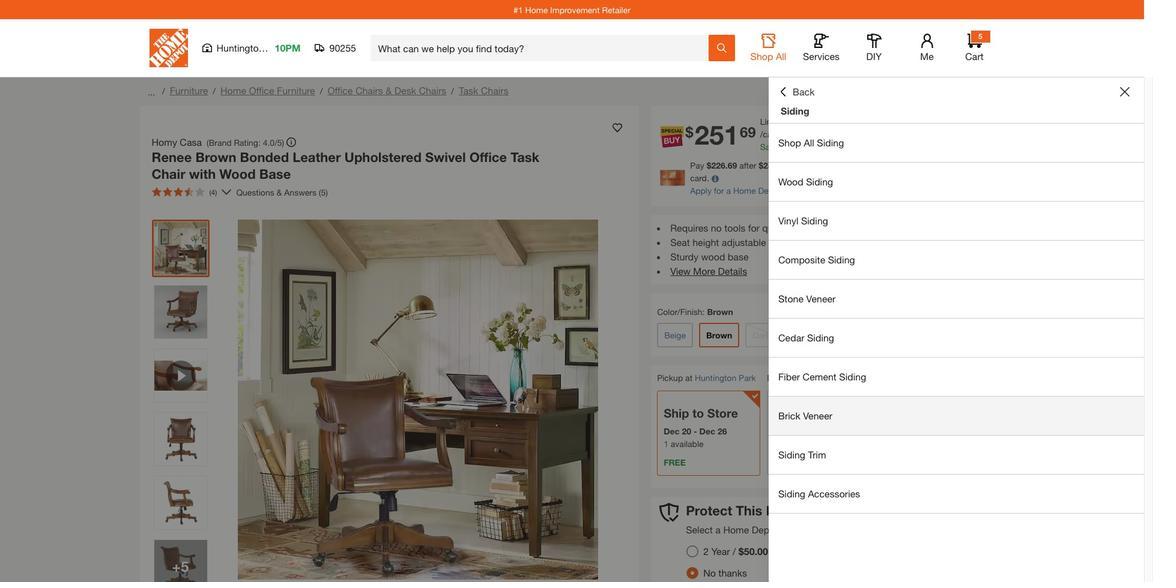 Task type: describe. For each thing, give the bounding box(es) containing it.
1 horizontal spatial huntington
[[695, 373, 736, 383]]

1 vertical spatial &
[[277, 187, 282, 197]]

1 vertical spatial brown
[[707, 307, 733, 317]]

quick
[[762, 222, 786, 234]]

for inside requires no tools for quick and easy assembly seat height adjustable sturdy wood base view more details
[[748, 222, 760, 234]]

task chairs link
[[459, 85, 508, 96]]

shop for shop all
[[750, 50, 773, 62]]

back
[[793, 86, 815, 97]]

home inside ... / furniture / home office furniture / office chairs & desk chairs / task chairs
[[220, 85, 246, 96]]

6316524675112 image
[[154, 350, 207, 402]]

(4)
[[209, 188, 217, 197]]

no thanks
[[703, 568, 747, 579]]

1 horizontal spatial office
[[328, 85, 353, 96]]

$ inside $ 251 69
[[685, 124, 693, 141]]

height
[[693, 237, 719, 248]]

beige button
[[657, 323, 693, 348]]

#1 home improvement retailer
[[514, 5, 631, 15]]

order
[[807, 117, 827, 127]]

1 horizontal spatial .
[[808, 129, 810, 139]]

desk
[[394, 85, 416, 96]]

/ left task chairs link on the top left of the page
[[451, 86, 454, 96]]

$ up 160
[[789, 129, 794, 139]]

90255 link
[[816, 372, 840, 385]]

retailer
[[602, 5, 631, 15]]

apply for a home depot consumer card
[[690, 186, 843, 196]]

huntington park
[[216, 42, 286, 53]]

cedar
[[778, 332, 804, 344]]

upholstered
[[344, 150, 422, 165]]

brown homy casa task chairs renee 4f.3 image
[[154, 477, 207, 530]]

depot inside protect this item select a home depot protection plan by allstate for:
[[752, 525, 778, 536]]

ship to store dec 20 - dec 26 1 available
[[664, 406, 738, 449]]

tools
[[724, 222, 745, 234]]

delivery
[[774, 406, 820, 420]]

wood inside menu
[[778, 176, 803, 187]]

home down after
[[733, 186, 756, 196]]

and
[[788, 222, 805, 234]]

me button
[[908, 34, 946, 62]]

for:
[[896, 525, 911, 536]]

your
[[794, 160, 810, 171]]

20 inside limit 20 per order /carton $ 411 . 94 save $ 160 . 25 ( 39 %)
[[781, 117, 790, 127]]

(brand
[[207, 137, 232, 147]]

/5)
[[275, 137, 284, 147]]

cart 5
[[965, 32, 984, 62]]

diy button
[[855, 34, 893, 62]]

26
[[718, 426, 727, 437]]

rating:
[[234, 137, 261, 147]]

all for shop all
[[776, 50, 786, 62]]

free for to
[[664, 458, 686, 468]]

veneer for brick veneer
[[803, 410, 832, 422]]

siding trim
[[778, 449, 826, 461]]

home inside protect this item select a home depot protection plan by allstate for:
[[723, 525, 749, 536]]

requires no tools for quick and easy assembly seat height adjustable sturdy wood base view more details
[[670, 222, 871, 277]]

vinyl
[[778, 215, 798, 226]]

dec inside 'delivery friday, dec 22'
[[803, 426, 819, 437]]

siding up item
[[778, 488, 805, 500]]

back button
[[778, 86, 815, 98]]

1 furniture from the left
[[170, 85, 208, 96]]

$ right the pay
[[707, 160, 711, 171]]

siding down friday,
[[778, 449, 805, 461]]

home right #1
[[525, 5, 548, 15]]

3.5 stars image
[[152, 187, 204, 197]]

#1
[[514, 5, 523, 15]]

questions
[[236, 187, 274, 197]]

cement
[[803, 371, 837, 383]]

to for store
[[692, 406, 704, 420]]

siding right vinyl
[[801, 215, 828, 226]]

color/finish
[[657, 307, 702, 317]]

stone
[[778, 293, 804, 304]]

apply
[[690, 186, 712, 196]]

office inside renee brown bonded leather upholstered swivel office task chair with wood base
[[469, 150, 507, 165]]

bonded
[[240, 150, 289, 165]]

pay
[[690, 160, 704, 171]]

friday,
[[774, 426, 801, 437]]

1 chairs from the left
[[355, 85, 383, 96]]

siding accessories
[[778, 488, 860, 500]]

25 inside limit 20 per order /carton $ 411 . 94 save $ 160 . 25 ( 39 %)
[[802, 142, 812, 152]]

/ inside option group
[[733, 546, 736, 558]]

vinyl siding link
[[769, 202, 1144, 240]]

/carton
[[760, 129, 787, 139]]

new
[[968, 160, 984, 171]]

wood siding
[[778, 176, 833, 187]]

protect
[[686, 503, 732, 519]]

seat
[[670, 237, 690, 248]]

brick veneer
[[778, 410, 832, 422]]

vinyl siding
[[778, 215, 828, 226]]

select
[[686, 525, 713, 536]]

services
[[803, 50, 840, 62]]

a inside your total qualifying purchase upon opening a new card.
[[961, 160, 966, 171]]

/ down 90255 "button" at the left
[[320, 86, 323, 96]]

brown homy casa task chairs renee 64.0 image
[[154, 222, 207, 275]]

siding accessories link
[[769, 475, 1144, 513]]

160
[[786, 142, 800, 152]]

card.
[[690, 173, 709, 183]]

siding down assembly
[[828, 254, 855, 265]]

homy
[[152, 136, 177, 148]]

option group containing 2 year /
[[682, 541, 778, 583]]

fiber
[[778, 371, 800, 383]]

fiber cement siding link
[[769, 358, 1144, 396]]

protection
[[781, 525, 825, 536]]

1 vertical spatial park
[[739, 373, 756, 383]]

brown button
[[699, 323, 739, 348]]

pickup at huntington park
[[657, 373, 756, 383]]

qualifying
[[832, 160, 868, 171]]

purchase
[[870, 160, 905, 171]]

$ 251 69
[[685, 119, 756, 151]]

5
[[978, 32, 982, 41]]

veneer for stone veneer
[[806, 293, 836, 304]]

home office furniture link
[[220, 85, 315, 96]]

huntington park button
[[695, 373, 756, 383]]

office chairs & desk chairs link
[[328, 85, 446, 96]]

0 horizontal spatial .
[[800, 142, 802, 152]]



Task type: vqa. For each thing, say whether or not it's contained in the screenshot.
Anywhere
no



Task type: locate. For each thing, give the bounding box(es) containing it.
1 free from the left
[[664, 458, 686, 468]]

brown
[[195, 150, 236, 165], [707, 307, 733, 317], [706, 330, 732, 341]]

protect this item select a home depot protection plan by allstate for:
[[686, 503, 911, 536]]

trim
[[808, 449, 826, 461]]

1 vertical spatial a
[[726, 186, 731, 196]]

with
[[189, 166, 216, 182]]

menu
[[769, 124, 1144, 514]]

to up -
[[692, 406, 704, 420]]

0 vertical spatial depot
[[758, 186, 781, 196]]

to inside ship to store dec 20 - dec 26 1 available
[[692, 406, 704, 420]]

1 horizontal spatial dec
[[699, 426, 715, 437]]

1 vertical spatial huntington
[[695, 373, 736, 383]]

& down 'base'
[[277, 187, 282, 197]]

0 vertical spatial a
[[961, 160, 966, 171]]

casa
[[180, 136, 202, 148]]

stone veneer
[[778, 293, 836, 304]]

0 horizontal spatial park
[[267, 42, 286, 53]]

brown down the (brand
[[195, 150, 236, 165]]

free for friday,
[[774, 458, 796, 468]]

0 vertical spatial brown
[[195, 150, 236, 165]]

office right swivel on the left of page
[[469, 150, 507, 165]]

brick veneer link
[[769, 397, 1144, 435]]

brown down color/finish : brown
[[706, 330, 732, 341]]

year
[[711, 546, 730, 558]]

0 horizontal spatial &
[[277, 187, 282, 197]]

90255 inside "button"
[[329, 42, 356, 53]]

$ left 251 at the top right of page
[[685, 124, 693, 141]]

color/finish : brown
[[657, 307, 733, 317]]

1 vertical spatial depot
[[752, 525, 778, 536]]

pay $ 226.69 after $ 25 off
[[690, 160, 792, 171]]

1 vertical spatial shop
[[778, 137, 801, 148]]

accessories
[[808, 488, 860, 500]]

for down 'info' icon
[[714, 186, 724, 196]]

brown inside button
[[706, 330, 732, 341]]

411
[[794, 129, 808, 139]]

a left new
[[961, 160, 966, 171]]

menu containing shop all siding
[[769, 124, 1144, 514]]

0 vertical spatial 90255
[[329, 42, 356, 53]]

0 vertical spatial task
[[459, 85, 478, 96]]

4.0
[[263, 137, 275, 147]]

0 horizontal spatial task
[[459, 85, 478, 96]]

all inside 'shop all' button
[[776, 50, 786, 62]]

%)
[[825, 142, 836, 152]]

furniture
[[170, 85, 208, 96], [277, 85, 315, 96]]

3 dec from the left
[[803, 426, 819, 437]]

free down '1' on the bottom right of page
[[664, 458, 686, 468]]

69
[[740, 124, 756, 141]]

shop all siding link
[[769, 124, 1144, 162]]

1 horizontal spatial a
[[726, 186, 731, 196]]

2 horizontal spatial a
[[961, 160, 966, 171]]

improvement
[[550, 5, 600, 15]]

0 horizontal spatial wood
[[219, 166, 256, 182]]

office down huntington park
[[249, 85, 274, 96]]

$ right save at top
[[781, 142, 786, 152]]

renee brown bonded leather upholstered swivel office task chair with wood base
[[152, 150, 539, 182]]

1 vertical spatial all
[[804, 137, 814, 148]]

0 horizontal spatial for
[[714, 186, 724, 196]]

store
[[707, 406, 738, 420]]

2 vertical spatial brown
[[706, 330, 732, 341]]

a right the select
[[715, 525, 721, 536]]

0 vertical spatial for
[[714, 186, 724, 196]]

composite siding link
[[769, 241, 1144, 279]]

2 horizontal spatial office
[[469, 150, 507, 165]]

20 left "per"
[[781, 117, 790, 127]]

task inside ... / furniture / home office furniture / office chairs & desk chairs / task chairs
[[459, 85, 478, 96]]

wood up questions
[[219, 166, 256, 182]]

1 horizontal spatial task
[[511, 150, 539, 165]]

0 vertical spatial shop
[[750, 50, 773, 62]]

1 vertical spatial for
[[748, 222, 760, 234]]

at
[[685, 373, 692, 383]]

requires
[[670, 222, 708, 234]]

siding down total
[[806, 176, 833, 187]]

2 free from the left
[[774, 458, 796, 468]]

park
[[267, 42, 286, 53], [739, 373, 756, 383]]

1 horizontal spatial furniture
[[277, 85, 315, 96]]

shop
[[750, 50, 773, 62], [778, 137, 801, 148]]

all
[[776, 50, 786, 62], [804, 137, 814, 148]]

drawer close image
[[1120, 87, 1130, 97]]

2 furniture from the left
[[277, 85, 315, 96]]

swivel
[[425, 150, 466, 165]]

park left delivering
[[739, 373, 756, 383]]

0 vertical spatial to
[[806, 373, 814, 383]]

1 dec from the left
[[664, 426, 680, 437]]

& inside ... / furniture / home office furniture / office chairs & desk chairs / task chairs
[[386, 85, 392, 96]]

1 vertical spatial .
[[800, 142, 802, 152]]

card
[[825, 186, 843, 196]]

1 horizontal spatial free
[[774, 458, 796, 468]]

all for shop all siding
[[804, 137, 814, 148]]

no
[[711, 222, 722, 234]]

& left desk on the left top
[[386, 85, 392, 96]]

3 chairs from the left
[[481, 85, 508, 96]]

home up '2 year / $50.00' at the bottom
[[723, 525, 749, 536]]

shop all button
[[749, 34, 788, 62]]

huntington right the at
[[695, 373, 736, 383]]

1 horizontal spatial to
[[806, 373, 814, 383]]

for up adjustable on the top right
[[748, 222, 760, 234]]

0 vertical spatial 20
[[781, 117, 790, 127]]

veneer up 22
[[803, 410, 832, 422]]

more
[[693, 265, 715, 277]]

brown homy casa task chairs renee e1.1 image
[[154, 286, 207, 339]]

office
[[249, 85, 274, 96], [328, 85, 353, 96], [469, 150, 507, 165]]

1 vertical spatial veneer
[[803, 410, 832, 422]]

1 horizontal spatial &
[[386, 85, 392, 96]]

park up 'home office furniture' 'link'
[[267, 42, 286, 53]]

ship
[[664, 406, 689, 420]]

0 horizontal spatial furniture
[[170, 85, 208, 96]]

/ right furniture link
[[213, 86, 216, 96]]

delivery friday, dec 22
[[774, 406, 831, 437]]

all inside shop all siding link
[[804, 137, 814, 148]]

me
[[920, 50, 934, 62]]

(5)
[[319, 187, 328, 197]]

0 horizontal spatial dec
[[664, 426, 680, 437]]

shop all siding
[[778, 137, 844, 148]]

1 horizontal spatial wood
[[778, 176, 803, 187]]

thanks
[[718, 568, 747, 579]]

0 horizontal spatial chairs
[[355, 85, 383, 96]]

brown right ":"
[[707, 307, 733, 317]]

1 horizontal spatial 90255
[[816, 373, 840, 384]]

39
[[816, 142, 825, 152]]

easy
[[807, 222, 827, 234]]

shop for shop all siding
[[778, 137, 801, 148]]

stone veneer link
[[769, 280, 1144, 318]]

huntington left 10pm
[[216, 42, 264, 53]]

view more details link
[[670, 265, 747, 277]]

1 vertical spatial 25
[[763, 160, 773, 171]]

&
[[386, 85, 392, 96], [277, 187, 282, 197]]

0 horizontal spatial all
[[776, 50, 786, 62]]

to for 90255
[[806, 373, 814, 383]]

delivering
[[767, 373, 804, 383]]

0 vertical spatial veneer
[[806, 293, 836, 304]]

to inside delivering to 90255
[[806, 373, 814, 383]]

all up back button
[[776, 50, 786, 62]]

apply for a home depot consumer card link
[[690, 186, 843, 196]]

view
[[670, 265, 691, 277]]

1 horizontal spatial park
[[739, 373, 756, 383]]

leather
[[293, 150, 341, 165]]

90255 up ... / furniture / home office furniture / office chairs & desk chairs / task chairs
[[329, 42, 356, 53]]

to left 90255 link
[[806, 373, 814, 383]]

brown homy casa task chairs renee c3.2 image
[[154, 413, 207, 466]]

wood down the 'off'
[[778, 176, 803, 187]]

veneer right the stone
[[806, 293, 836, 304]]

a
[[961, 160, 966, 171], [726, 186, 731, 196], [715, 525, 721, 536]]

dec right -
[[699, 426, 715, 437]]

2
[[703, 546, 709, 558]]

0 horizontal spatial huntington
[[216, 42, 264, 53]]

apply now image
[[660, 170, 690, 186]]

home right furniture link
[[220, 85, 246, 96]]

1 horizontal spatial 20
[[781, 117, 790, 127]]

2 chairs from the left
[[419, 85, 446, 96]]

huntington
[[216, 42, 264, 53], [695, 373, 736, 383]]

furniture right ... button
[[170, 85, 208, 96]]

$
[[685, 124, 693, 141], [789, 129, 794, 139], [781, 142, 786, 152], [707, 160, 711, 171], [759, 160, 763, 171]]

1 horizontal spatial all
[[804, 137, 814, 148]]

90255 inside delivering to 90255
[[816, 373, 840, 384]]

total
[[813, 160, 829, 171]]

2 horizontal spatial dec
[[803, 426, 819, 437]]

/ right year
[[733, 546, 736, 558]]

1 horizontal spatial 25
[[802, 142, 812, 152]]

0 horizontal spatial free
[[664, 458, 686, 468]]

2 horizontal spatial chairs
[[481, 85, 508, 96]]

save
[[760, 142, 779, 152]]

fiber cement siding
[[778, 371, 866, 383]]

94
[[810, 129, 820, 139]]

90255 right fiber
[[816, 373, 840, 384]]

0 vertical spatial park
[[267, 42, 286, 53]]

0 vertical spatial huntington
[[216, 42, 264, 53]]

(4) link
[[147, 183, 231, 202]]

plan
[[827, 525, 846, 536]]

1 vertical spatial to
[[692, 406, 704, 420]]

25
[[802, 142, 812, 152], [763, 160, 773, 171]]

the home depot logo image
[[149, 29, 188, 67]]

option group
[[682, 541, 778, 583]]

siding right cement
[[839, 371, 866, 383]]

brick
[[778, 410, 800, 422]]

25 left the 'off'
[[763, 160, 773, 171]]

depot
[[758, 186, 781, 196], [752, 525, 778, 536]]

What can we help you find today? search field
[[378, 35, 708, 61]]

brown homy casa task chairs renee 1f.4 image
[[154, 540, 207, 583]]

shop inside button
[[750, 50, 773, 62]]

off
[[775, 160, 792, 171]]

feedback link image
[[1137, 203, 1153, 268]]

1 horizontal spatial for
[[748, 222, 760, 234]]

a inside protect this item select a home depot protection plan by allstate for:
[[715, 525, 721, 536]]

siding right (
[[817, 137, 844, 148]]

task inside renee brown bonded leather upholstered swivel office task chair with wood base
[[511, 150, 539, 165]]

assembly
[[830, 222, 871, 234]]

base
[[259, 166, 291, 182]]

/ right ...
[[162, 86, 165, 96]]

0 horizontal spatial a
[[715, 525, 721, 536]]

siding down back button
[[781, 105, 809, 117]]

free down friday,
[[774, 458, 796, 468]]

90255
[[329, 42, 356, 53], [816, 373, 840, 384]]

depot down the 'off'
[[758, 186, 781, 196]]

20 left -
[[682, 426, 691, 437]]

2 year / $50.00
[[703, 546, 768, 558]]

0 horizontal spatial to
[[692, 406, 704, 420]]

0 vertical spatial all
[[776, 50, 786, 62]]

1 vertical spatial 20
[[682, 426, 691, 437]]

brown inside renee brown bonded leather upholstered swivel office task chair with wood base
[[195, 150, 236, 165]]

0 horizontal spatial shop
[[750, 50, 773, 62]]

shop inside menu
[[778, 137, 801, 148]]

0 horizontal spatial 25
[[763, 160, 773, 171]]

2 vertical spatial a
[[715, 525, 721, 536]]

1 vertical spatial task
[[511, 150, 539, 165]]

0 horizontal spatial 90255
[[329, 42, 356, 53]]

dec left 22
[[803, 426, 819, 437]]

1 vertical spatial 90255
[[816, 373, 840, 384]]

20 inside ship to store dec 20 - dec 26 1 available
[[682, 426, 691, 437]]

.
[[808, 129, 810, 139], [800, 142, 802, 152]]

depot down item
[[752, 525, 778, 536]]

office down 90255 "button" at the left
[[328, 85, 353, 96]]

0 vertical spatial 25
[[802, 142, 812, 152]]

1 horizontal spatial shop
[[778, 137, 801, 148]]

:
[[702, 307, 705, 317]]

...
[[148, 87, 155, 97]]

furniture down 10pm
[[277, 85, 315, 96]]

wood siding link
[[769, 163, 1144, 201]]

2 dec from the left
[[699, 426, 715, 437]]

1 horizontal spatial chairs
[[419, 85, 446, 96]]

0 horizontal spatial office
[[249, 85, 274, 96]]

furniture link
[[170, 85, 208, 96]]

0 horizontal spatial 20
[[682, 426, 691, 437]]

home
[[525, 5, 548, 15], [220, 85, 246, 96], [733, 186, 756, 196], [723, 525, 749, 536]]

wood inside renee brown bonded leather upholstered swivel office task chair with wood base
[[219, 166, 256, 182]]

after
[[739, 160, 756, 171]]

cedar siding
[[778, 332, 834, 344]]

0 vertical spatial .
[[808, 129, 810, 139]]

$ right after
[[759, 160, 763, 171]]

beige
[[664, 330, 686, 341]]

dec up '1' on the bottom right of page
[[664, 426, 680, 437]]

allstate
[[862, 525, 894, 536]]

all left 39
[[804, 137, 814, 148]]

siding right the cedar
[[807, 332, 834, 344]]

25 left (
[[802, 142, 812, 152]]

0 vertical spatial &
[[386, 85, 392, 96]]

chair
[[152, 166, 185, 182]]

a down 226.69
[[726, 186, 731, 196]]

info image
[[711, 176, 719, 183]]



